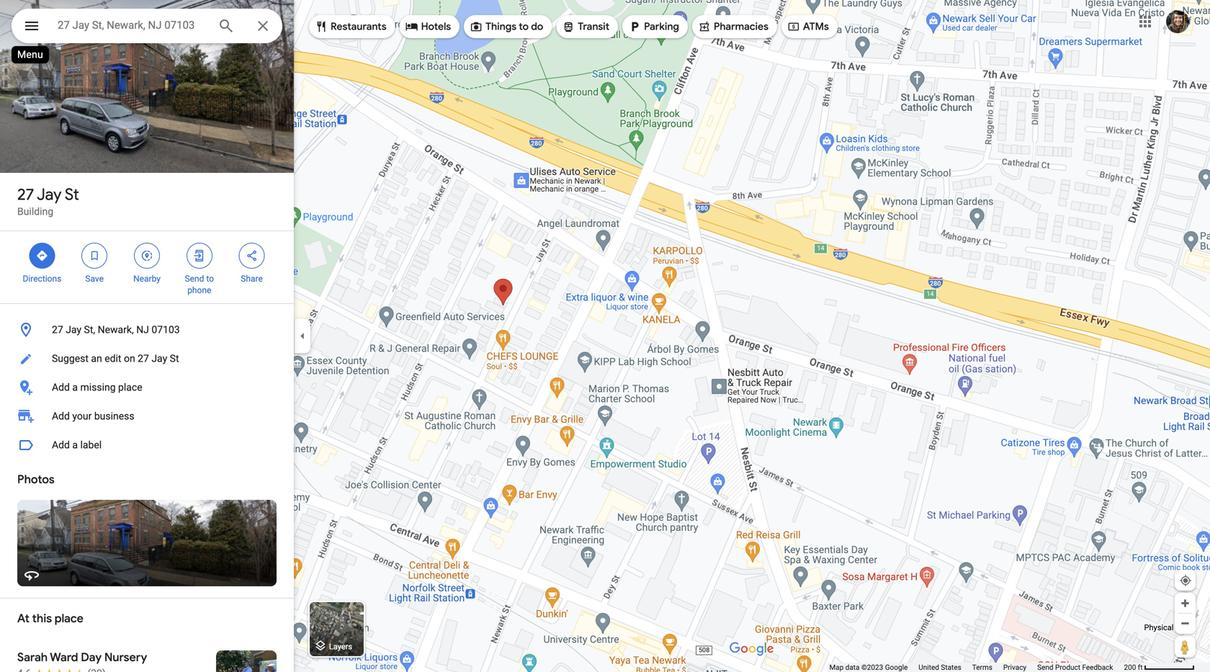 Task type: vqa. For each thing, say whether or not it's contained in the screenshot.
Detroit at the right of the page
no



Task type: describe. For each thing, give the bounding box(es) containing it.
 things to do
[[470, 19, 543, 35]]

jay for st
[[37, 184, 62, 205]]

send to phone
[[185, 274, 214, 295]]

sarah ward day nursery
[[17, 650, 147, 665]]

send for send product feedback
[[1038, 663, 1054, 672]]

 hotels
[[405, 19, 451, 35]]


[[562, 19, 575, 35]]

27 jay st, newark, nj 07103 button
[[0, 316, 294, 344]]

27 jay st building
[[17, 184, 79, 218]]

to inside send to phone
[[206, 274, 214, 284]]

jay for st,
[[66, 324, 81, 336]]

27 for st,
[[52, 324, 63, 336]]

add your business
[[52, 410, 134, 422]]


[[470, 19, 483, 35]]

a for label
[[72, 439, 78, 451]]

united states button
[[919, 663, 962, 672]]


[[698, 19, 711, 35]]

2 vertical spatial jay
[[152, 353, 167, 365]]

an
[[91, 353, 102, 365]]

data
[[846, 663, 860, 672]]

©2023
[[862, 663, 884, 672]]

 atms
[[788, 19, 829, 35]]

1 vertical spatial place
[[55, 611, 83, 626]]

at
[[17, 611, 29, 626]]

nj
[[136, 324, 149, 336]]

parking
[[644, 20, 679, 33]]

do
[[531, 20, 543, 33]]

hotels
[[421, 20, 451, 33]]

07103
[[152, 324, 180, 336]]

2 vertical spatial 27
[[138, 353, 149, 365]]

zoom out image
[[1180, 618, 1191, 629]]

suggest an edit on 27 jay st button
[[0, 344, 294, 373]]


[[405, 19, 418, 35]]

actions for 27 jay st region
[[0, 231, 294, 303]]

show street view coverage image
[[1175, 636, 1196, 658]]

product
[[1056, 663, 1081, 672]]

directions
[[23, 274, 61, 284]]

terms button
[[973, 663, 993, 672]]

phone
[[187, 285, 211, 295]]

a for missing
[[72, 382, 78, 393]]

27 Jay St, Newark, NJ 07103 field
[[12, 9, 282, 43]]

sarah ward day nursery link
[[0, 639, 294, 672]]

27 jay st, newark, nj 07103
[[52, 324, 180, 336]]

suggest an edit on 27 jay st
[[52, 353, 179, 365]]

edit
[[105, 353, 121, 365]]


[[788, 19, 800, 35]]

st,
[[84, 324, 95, 336]]

add a label button
[[0, 431, 294, 460]]

feedback
[[1083, 663, 1114, 672]]


[[245, 248, 258, 264]]

27 jay st main content
[[0, 0, 294, 672]]

st inside '27 jay st building'
[[65, 184, 79, 205]]

send product feedback button
[[1038, 663, 1114, 672]]

united
[[919, 663, 940, 672]]

share
[[241, 274, 263, 284]]

add your business link
[[0, 402, 294, 431]]


[[36, 248, 49, 264]]

your
[[72, 410, 92, 422]]


[[23, 15, 40, 36]]



Task type: locate. For each thing, give the bounding box(es) containing it.
layers
[[329, 642, 352, 651]]

1 vertical spatial to
[[206, 274, 214, 284]]

27 up suggest
[[52, 324, 63, 336]]

0 horizontal spatial place
[[55, 611, 83, 626]]

show your location image
[[1180, 574, 1193, 587]]


[[628, 19, 641, 35]]

add left the your
[[52, 410, 70, 422]]

collapse side panel image
[[295, 328, 311, 344]]

add down suggest
[[52, 382, 70, 393]]

2 add from the top
[[52, 410, 70, 422]]

atms
[[803, 20, 829, 33]]

add for add your business
[[52, 410, 70, 422]]

place
[[118, 382, 142, 393], [55, 611, 83, 626]]

footer
[[830, 663, 1124, 672]]

jay up building
[[37, 184, 62, 205]]

missing
[[80, 382, 116, 393]]

0 horizontal spatial to
[[206, 274, 214, 284]]

 pharmacies
[[698, 19, 769, 35]]

0 vertical spatial a
[[72, 382, 78, 393]]

add for add a label
[[52, 439, 70, 451]]

photos
[[17, 472, 55, 487]]

1 vertical spatial add
[[52, 410, 70, 422]]

1 vertical spatial jay
[[66, 324, 81, 336]]

save
[[85, 274, 104, 284]]

place inside button
[[118, 382, 142, 393]]

2 horizontal spatial jay
[[152, 353, 167, 365]]

27
[[17, 184, 34, 205], [52, 324, 63, 336], [138, 353, 149, 365]]

st inside button
[[170, 353, 179, 365]]

1 horizontal spatial 27
[[52, 324, 63, 336]]

a
[[72, 382, 78, 393], [72, 439, 78, 451]]

jay inside '27 jay st building'
[[37, 184, 62, 205]]

27 inside '27 jay st building'
[[17, 184, 34, 205]]

jay
[[37, 184, 62, 205], [66, 324, 81, 336], [152, 353, 167, 365]]

place right this
[[55, 611, 83, 626]]

google account: giulia masi  
(giulia.masi@adept.ai) image
[[1167, 10, 1190, 33]]

on
[[124, 353, 135, 365]]

to inside  things to do
[[519, 20, 529, 33]]


[[315, 19, 328, 35]]

to up phone
[[206, 274, 214, 284]]

1 vertical spatial 27
[[52, 324, 63, 336]]

add a missing place
[[52, 382, 142, 393]]

zoom in image
[[1180, 598, 1191, 609]]

privacy
[[1004, 663, 1027, 672]]

0 horizontal spatial jay
[[37, 184, 62, 205]]

google
[[885, 663, 908, 672]]

4.6 stars 30 reviews image
[[17, 667, 106, 672]]

 button
[[12, 9, 52, 46]]

footer containing map data ©2023 google
[[830, 663, 1124, 672]]

transit
[[578, 20, 610, 33]]

1 horizontal spatial st
[[170, 353, 179, 365]]

send product feedback
[[1038, 663, 1114, 672]]

st
[[65, 184, 79, 205], [170, 353, 179, 365]]

newark,
[[98, 324, 134, 336]]

map data ©2023 google
[[830, 663, 908, 672]]

2 vertical spatial add
[[52, 439, 70, 451]]

None field
[[58, 17, 206, 34]]

 search field
[[12, 9, 282, 46]]

 parking
[[628, 19, 679, 35]]

1 a from the top
[[72, 382, 78, 393]]

add a missing place button
[[0, 373, 294, 402]]

 restaurants
[[315, 19, 387, 35]]

send up phone
[[185, 274, 204, 284]]

this
[[32, 611, 52, 626]]

at this place
[[17, 611, 83, 626]]

send left product at the right
[[1038, 663, 1054, 672]]

footer inside 'google maps' element
[[830, 663, 1124, 672]]

none field inside 27 jay st, newark, nj 07103 field
[[58, 17, 206, 34]]

send inside send to phone
[[185, 274, 204, 284]]

0 vertical spatial 27
[[17, 184, 34, 205]]

1 add from the top
[[52, 382, 70, 393]]

sarah
[[17, 650, 48, 665]]

add left label
[[52, 439, 70, 451]]


[[193, 248, 206, 264]]

0 horizontal spatial send
[[185, 274, 204, 284]]

0 horizontal spatial st
[[65, 184, 79, 205]]

nursery
[[104, 650, 147, 665]]

0 vertical spatial jay
[[37, 184, 62, 205]]

1 horizontal spatial to
[[519, 20, 529, 33]]

business
[[94, 410, 134, 422]]

200
[[1124, 663, 1137, 672]]

add
[[52, 382, 70, 393], [52, 410, 70, 422], [52, 439, 70, 451]]

building
[[17, 206, 53, 218]]

suggest
[[52, 353, 89, 365]]

nearby
[[133, 274, 161, 284]]

google maps element
[[0, 0, 1211, 672]]

200 ft
[[1124, 663, 1143, 672]]

label
[[80, 439, 102, 451]]

27 for st
[[17, 184, 34, 205]]

27 up building
[[17, 184, 34, 205]]

to
[[519, 20, 529, 33], [206, 274, 214, 284]]

privacy button
[[1004, 663, 1027, 672]]

3 add from the top
[[52, 439, 70, 451]]

2 a from the top
[[72, 439, 78, 451]]

a left label
[[72, 439, 78, 451]]

1 horizontal spatial send
[[1038, 663, 1054, 672]]

map
[[830, 663, 844, 672]]

ward
[[50, 650, 78, 665]]

1 vertical spatial send
[[1038, 663, 1054, 672]]

ft
[[1138, 663, 1143, 672]]

to left do
[[519, 20, 529, 33]]

pharmacies
[[714, 20, 769, 33]]

1 horizontal spatial jay
[[66, 324, 81, 336]]


[[141, 248, 153, 264]]

united states
[[919, 663, 962, 672]]

add a label
[[52, 439, 102, 451]]

200 ft button
[[1124, 663, 1195, 672]]

jay left st,
[[66, 324, 81, 336]]

2 horizontal spatial 27
[[138, 353, 149, 365]]

0 vertical spatial add
[[52, 382, 70, 393]]

send for send to phone
[[185, 274, 204, 284]]

27 right on
[[138, 353, 149, 365]]

day
[[81, 650, 102, 665]]

place down on
[[118, 382, 142, 393]]

0 vertical spatial send
[[185, 274, 204, 284]]

send
[[185, 274, 204, 284], [1038, 663, 1054, 672]]

add for add a missing place
[[52, 382, 70, 393]]

0 vertical spatial to
[[519, 20, 529, 33]]

a left missing
[[72, 382, 78, 393]]

things
[[486, 20, 517, 33]]

send inside button
[[1038, 663, 1054, 672]]

 transit
[[562, 19, 610, 35]]

jay down 07103
[[152, 353, 167, 365]]

1 vertical spatial st
[[170, 353, 179, 365]]

states
[[941, 663, 962, 672]]

restaurants
[[331, 20, 387, 33]]

1 vertical spatial a
[[72, 439, 78, 451]]

terms
[[973, 663, 993, 672]]

0 vertical spatial place
[[118, 382, 142, 393]]

0 vertical spatial st
[[65, 184, 79, 205]]

0 horizontal spatial 27
[[17, 184, 34, 205]]


[[88, 248, 101, 264]]

1 horizontal spatial place
[[118, 382, 142, 393]]



